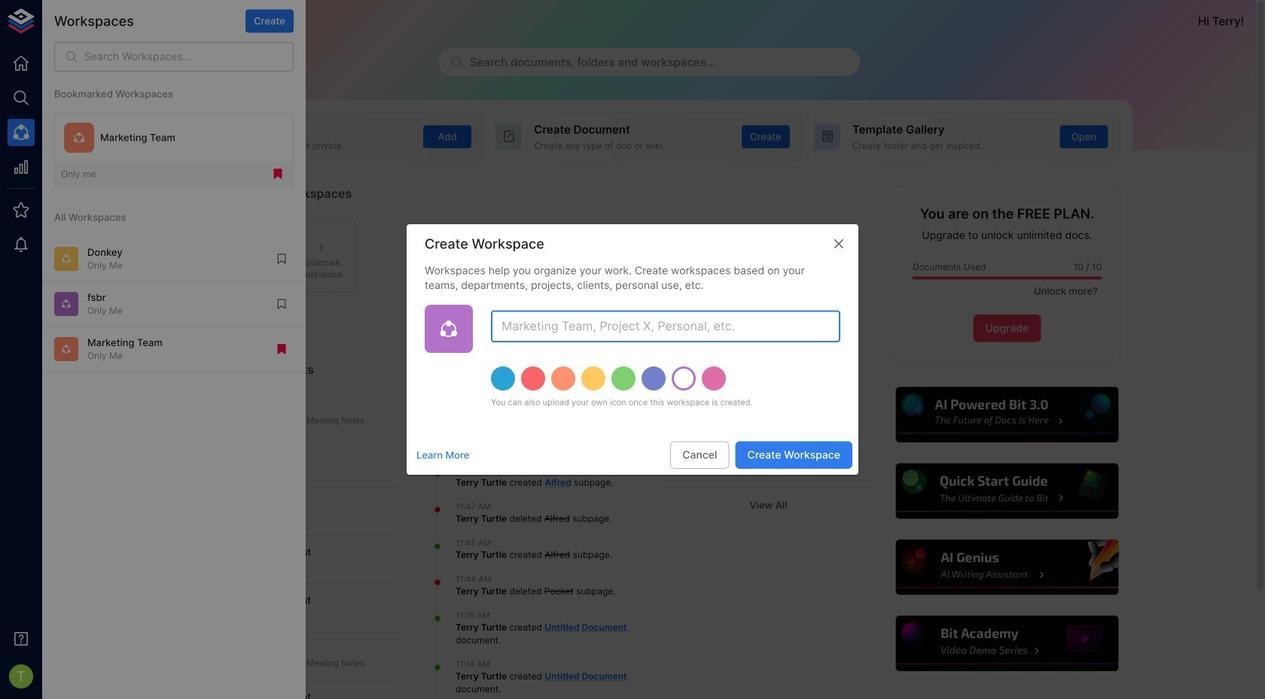 Task type: describe. For each thing, give the bounding box(es) containing it.
0 vertical spatial remove bookmark image
[[271, 167, 285, 181]]

4 help image from the top
[[894, 614, 1121, 674]]

Marketing Team, Project X, Personal, etc. text field
[[491, 311, 841, 343]]



Task type: locate. For each thing, give the bounding box(es) containing it.
2 bookmark image from the top
[[275, 298, 289, 311]]

1 help image from the top
[[894, 386, 1121, 445]]

1 vertical spatial bookmark image
[[275, 298, 289, 311]]

bookmark image
[[275, 252, 289, 266], [275, 298, 289, 311]]

3 help image from the top
[[894, 538, 1121, 598]]

dialog
[[407, 224, 859, 475]]

1 bookmark image from the top
[[275, 252, 289, 266]]

Search Workspaces... text field
[[84, 42, 294, 72]]

0 vertical spatial bookmark image
[[275, 252, 289, 266]]

1 vertical spatial remove bookmark image
[[275, 343, 289, 356]]

help image
[[894, 386, 1121, 445], [894, 462, 1121, 522], [894, 538, 1121, 598], [894, 614, 1121, 674]]

remove bookmark image
[[271, 167, 285, 181], [275, 343, 289, 356]]

2 help image from the top
[[894, 462, 1121, 522]]



